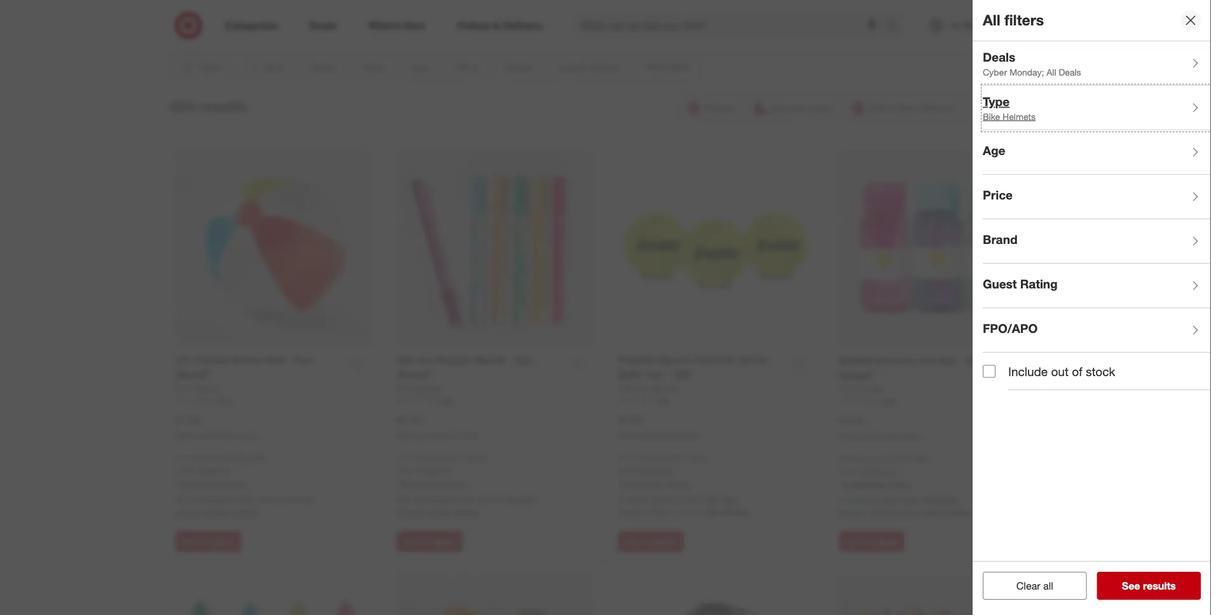 Task type: describe. For each thing, give the bounding box(es) containing it.
pickup for $4.00
[[944, 507, 971, 518]]

with for $5.00
[[435, 453, 449, 462]]

available for $1.50
[[192, 494, 227, 505]]

orders for $5.00
[[465, 453, 487, 462]]

only for $1.50
[[175, 453, 191, 462]]

type bike helmets
[[983, 94, 1036, 122]]

ready for $1.99
[[618, 506, 643, 517]]

price
[[983, 188, 1013, 203]]

$1.50
[[175, 414, 200, 426]]

available for $5.00
[[414, 494, 448, 505]]

at for $1.99
[[652, 494, 660, 505]]

jose for $4.00
[[901, 494, 920, 505]]

only ships with $35 orders free shipping * * exclusions apply. not available at san jose oakridge check nearby stores for $1.50
[[175, 453, 315, 517]]

stock for $1.99
[[628, 494, 650, 505]]

hours for $1.99
[[679, 506, 702, 517]]

purchased for $1.99
[[640, 431, 676, 440]]

all filters dialog
[[973, 0, 1211, 615]]

$35 for $5.00
[[451, 453, 463, 462]]

exclusions apply. link for $1.50
[[179, 478, 248, 489]]

only for $1.99
[[618, 453, 634, 462]]

deals cyber monday; all deals
[[983, 50, 1081, 77]]

all inside deals cyber monday; all deals
[[1047, 66, 1056, 77]]

out
[[1051, 364, 1069, 379]]

$4.00
[[839, 415, 864, 427]]

oakridge for $1.50
[[279, 494, 315, 505]]

stock inside all filters 'dialog'
[[1086, 364, 1115, 379]]

age
[[983, 143, 1006, 158]]

424 link
[[618, 395, 814, 405]]

with for $4.00
[[877, 454, 891, 463]]

at for $4.00
[[873, 494, 881, 505]]

price button
[[983, 175, 1211, 219]]

shipping for $1.99
[[638, 465, 672, 476]]

apply. for $5.00
[[445, 478, 469, 489]]

apply. for $1.99
[[666, 478, 690, 489]]

ships for $1.99
[[636, 453, 654, 462]]

online for $1.99
[[678, 431, 699, 440]]

clear all
[[1017, 580, 1053, 592]]

624 results
[[171, 98, 246, 115]]

jose for $1.50
[[257, 494, 276, 505]]

see results button
[[1097, 572, 1201, 600]]

$1.50 when purchased online
[[175, 414, 256, 440]]

1334
[[879, 396, 896, 405]]

check nearby stores button for $5.00
[[397, 506, 479, 518]]

results for 624 results
[[199, 98, 246, 115]]

$5.00 when purchased online
[[397, 414, 478, 440]]

$1.99
[[618, 414, 643, 426]]

purchased for $5.00
[[419, 431, 455, 440]]

oakridge for $4.00
[[923, 494, 959, 505]]

free for $1.99
[[618, 465, 636, 476]]

cyber
[[983, 66, 1007, 77]]

stock for $4.00
[[849, 494, 871, 505]]

nearby for $5.00
[[425, 506, 452, 517]]

fpo/apo
[[983, 321, 1038, 336]]

purchased for $1.50
[[197, 431, 234, 440]]

san for $5.00
[[461, 494, 476, 505]]

$1.99 when purchased online
[[618, 414, 699, 440]]

hours for $4.00
[[900, 507, 923, 518]]

bike
[[983, 111, 1000, 122]]

free for $1.50
[[175, 465, 193, 476]]

nearby for $1.50
[[204, 506, 231, 517]]

with for $1.99
[[656, 453, 670, 462]]

results for see results
[[1143, 580, 1176, 592]]

with for $1.50
[[213, 453, 227, 462]]

$5.00
[[397, 414, 422, 426]]

apply. for $4.00
[[887, 479, 911, 490]]

check for $5.00
[[397, 506, 422, 517]]

pickup for $1.99
[[723, 506, 750, 517]]

What can we help you find? suggestions appear below search field
[[573, 11, 890, 39]]

only ships with $35 orders free shipping * * exclusions apply. in stock at  san jose oakridge ready within 2 hours with pickup for $4.00
[[839, 454, 971, 518]]

$35 for $1.50
[[230, 453, 242, 462]]

stores for $1.50
[[233, 506, 258, 517]]

within for $1.99
[[646, 506, 669, 517]]

guest
[[983, 277, 1017, 292]]

Include out of stock checkbox
[[983, 365, 996, 378]]

ships for $5.00
[[414, 453, 433, 462]]

check for $1.50
[[175, 506, 201, 517]]

online for $1.50
[[236, 431, 256, 440]]



Task type: vqa. For each thing, say whether or not it's contained in the screenshot.
Image Of Westinghouse 70" 4K Ultra Hd Smart Roku Tv With Hdr - Wr70Ut4212 - Special Purchase
no



Task type: locate. For each thing, give the bounding box(es) containing it.
exclusions for $5.00
[[400, 478, 442, 489]]

2 available from the left
[[414, 494, 448, 505]]

at for $5.00
[[450, 494, 458, 505]]

1 vertical spatial all
[[1047, 66, 1056, 77]]

1 horizontal spatial all
[[1047, 66, 1056, 77]]

when down $4.00
[[839, 431, 859, 441]]

brand
[[983, 232, 1018, 247]]

1 vertical spatial results
[[1143, 580, 1176, 592]]

1 stores from the left
[[233, 506, 258, 517]]

only ships with $35 orders free shipping * * exclusions apply. not available at san jose oakridge check nearby stores
[[175, 453, 315, 517], [397, 453, 536, 517]]

only ships with $35 orders free shipping * * exclusions apply. in stock at  san jose oakridge ready within 2 hours with pickup down $4.00 when purchased online
[[839, 454, 971, 518]]

0 horizontal spatial ready
[[618, 506, 643, 517]]

exclusions apply. link down the $1.50 when purchased online
[[179, 478, 248, 489]]

sponsored
[[949, 30, 987, 40]]

purchased inside $1.99 when purchased online
[[640, 431, 676, 440]]

online down 1767 link on the left bottom
[[457, 431, 478, 440]]

when
[[175, 431, 195, 440], [397, 431, 417, 440], [618, 431, 638, 440], [839, 431, 859, 441]]

0 vertical spatial all
[[983, 11, 1001, 29]]

advertisement region
[[224, 0, 987, 30]]

only ships with $35 orders free shipping * * exclusions apply. in stock at  san jose oakridge ready within 2 hours with pickup for $1.99
[[618, 453, 750, 517]]

exclusions apply. link for $4.00
[[842, 479, 911, 490]]

1 horizontal spatial in
[[839, 494, 847, 505]]

when down $1.50
[[175, 431, 195, 440]]

0 horizontal spatial check
[[175, 506, 201, 517]]

jose
[[257, 494, 276, 505], [479, 494, 497, 505], [680, 494, 699, 505], [901, 494, 920, 505]]

apply. down the $1.50 when purchased online
[[224, 478, 248, 489]]

search button
[[881, 11, 912, 42]]

2 not from the left
[[397, 494, 411, 505]]

online inside $4.00 when purchased online
[[900, 431, 920, 441]]

stock
[[1086, 364, 1115, 379], [628, 494, 650, 505], [849, 494, 871, 505]]

ships down $4.00 when purchased online
[[857, 454, 875, 463]]

when inside $5.00 when purchased online
[[397, 431, 417, 440]]

not
[[175, 494, 190, 505], [397, 494, 411, 505]]

$35 down $5.00 when purchased online
[[451, 453, 463, 462]]

*
[[230, 465, 233, 476], [451, 465, 454, 476], [672, 465, 675, 476], [893, 466, 897, 477], [175, 478, 179, 489], [397, 478, 400, 489], [618, 478, 621, 489], [839, 479, 842, 490]]

shipping for $4.00
[[859, 466, 893, 477]]

free
[[175, 465, 193, 476], [397, 465, 414, 476], [618, 465, 636, 476], [839, 466, 857, 477]]

apply. down $1.99 when purchased online
[[666, 478, 690, 489]]

purchased down $4.00
[[861, 431, 898, 441]]

at
[[229, 494, 237, 505], [450, 494, 458, 505], [652, 494, 660, 505], [873, 494, 881, 505]]

1 vertical spatial deals
[[1059, 66, 1081, 77]]

1 horizontal spatial hours
[[900, 507, 923, 518]]

0 horizontal spatial pickup
[[723, 506, 750, 517]]

online
[[236, 431, 256, 440], [457, 431, 478, 440], [678, 431, 699, 440], [900, 431, 920, 441]]

exclusions apply. link for $1.99
[[621, 478, 690, 489]]

$35 down $4.00 when purchased online
[[893, 454, 906, 463]]

0 horizontal spatial only ships with $35 orders free shipping * * exclusions apply. not available at san jose oakridge check nearby stores
[[175, 453, 315, 517]]

online down 1434 link on the bottom left
[[236, 431, 256, 440]]

only for $5.00
[[397, 453, 412, 462]]

1 horizontal spatial only ships with $35 orders free shipping * * exclusions apply. in stock at  san jose oakridge ready within 2 hours with pickup
[[839, 454, 971, 518]]

$35 down $1.99 when purchased online
[[672, 453, 684, 462]]

purchased for $4.00
[[861, 431, 898, 441]]

exclusions apply. link down $1.99 when purchased online
[[621, 478, 690, 489]]

1 horizontal spatial not
[[397, 494, 411, 505]]

check nearby stores button for $1.50
[[175, 506, 258, 518]]

2 for $4.00
[[893, 507, 898, 518]]

shipping down $4.00 when purchased online
[[859, 466, 893, 477]]

monday;
[[1010, 66, 1044, 77]]

free down $5.00
[[397, 465, 414, 476]]

exclusions
[[179, 478, 221, 489], [400, 478, 442, 489], [621, 478, 664, 489], [842, 479, 885, 490]]

2 for $1.99
[[672, 506, 677, 517]]

1 horizontal spatial ready
[[839, 507, 865, 518]]

1 only ships with $35 orders free shipping * * exclusions apply. not available at san jose oakridge check nearby stores from the left
[[175, 453, 315, 517]]

purchased down $1.50
[[197, 431, 234, 440]]

orders down $4.00 when purchased online
[[908, 454, 930, 463]]

only down $5.00
[[397, 453, 412, 462]]

when down $5.00
[[397, 431, 417, 440]]

available
[[192, 494, 227, 505], [414, 494, 448, 505]]

purchased inside $4.00 when purchased online
[[861, 431, 898, 441]]

age button
[[983, 130, 1211, 175]]

1 horizontal spatial nearby
[[425, 506, 452, 517]]

orders for $1.50
[[244, 453, 266, 462]]

0 horizontal spatial all
[[983, 11, 1001, 29]]

only ships with $35 orders free shipping * * exclusions apply. not available at san jose oakridge check nearby stores for $5.00
[[397, 453, 536, 517]]

results
[[199, 98, 246, 115], [1143, 580, 1176, 592]]

shipping down the $1.50 when purchased online
[[196, 465, 230, 476]]

ships down $5.00 when purchased online
[[414, 453, 433, 462]]

exclusions apply. link down $5.00 when purchased online
[[400, 478, 469, 489]]

san for $4.00
[[883, 494, 899, 505]]

san for $1.50
[[239, 494, 255, 505]]

1 horizontal spatial pickup
[[944, 507, 971, 518]]

orders for $4.00
[[908, 454, 930, 463]]

1 horizontal spatial stock
[[849, 494, 871, 505]]

only ships with $35 orders free shipping * * exclusions apply. in stock at  san jose oakridge ready within 2 hours with pickup
[[618, 453, 750, 517], [839, 454, 971, 518]]

orders
[[244, 453, 266, 462], [465, 453, 487, 462], [687, 453, 709, 462], [908, 454, 930, 463]]

orders for $1.99
[[687, 453, 709, 462]]

of
[[1072, 364, 1083, 379]]

only down $1.99
[[618, 453, 634, 462]]

all filters
[[983, 11, 1044, 29]]

2 only ships with $35 orders free shipping * * exclusions apply. not available at san jose oakridge check nearby stores from the left
[[397, 453, 536, 517]]

1767
[[436, 395, 453, 405]]

fpo/apo button
[[983, 308, 1211, 353]]

ships for $4.00
[[857, 454, 875, 463]]

shipping down $5.00 when purchased online
[[417, 465, 451, 476]]

1 nearby from the left
[[204, 506, 231, 517]]

deals right the monday;
[[1059, 66, 1081, 77]]

0 horizontal spatial in
[[618, 494, 625, 505]]

guest rating
[[983, 277, 1058, 292]]

1 horizontal spatial 2
[[893, 507, 898, 518]]

0 horizontal spatial stock
[[628, 494, 650, 505]]

free down $1.50
[[175, 465, 193, 476]]

clear all button
[[983, 572, 1087, 600]]

san
[[239, 494, 255, 505], [461, 494, 476, 505], [662, 494, 678, 505], [883, 494, 899, 505]]

0 horizontal spatial stores
[[233, 506, 258, 517]]

1 horizontal spatial deals
[[1059, 66, 1081, 77]]

0 vertical spatial deals
[[983, 50, 1015, 65]]

exclusions down $5.00 when purchased online
[[400, 478, 442, 489]]

1334 link
[[839, 395, 1036, 406]]

orders down the $1.50 when purchased online
[[244, 453, 266, 462]]

when for $5.00
[[397, 431, 417, 440]]

0 horizontal spatial not
[[175, 494, 190, 505]]

when for $1.50
[[175, 431, 195, 440]]

san for $1.99
[[662, 494, 678, 505]]

when inside $4.00 when purchased online
[[839, 431, 859, 441]]

orders down $1.99 when purchased online
[[687, 453, 709, 462]]

1434 link
[[175, 395, 371, 405]]

pickup
[[723, 506, 750, 517], [944, 507, 971, 518]]

apply. for $1.50
[[224, 478, 248, 489]]

shipping down $1.99 when purchased online
[[638, 465, 672, 476]]

check nearby stores button
[[175, 506, 258, 518], [397, 506, 479, 518]]

0 horizontal spatial available
[[192, 494, 227, 505]]

deals up 'cyber'
[[983, 50, 1015, 65]]

oakridge for $5.00
[[500, 494, 536, 505]]

purchased down $1.99
[[640, 431, 676, 440]]

2 stores from the left
[[455, 506, 479, 517]]

0 horizontal spatial deals
[[983, 50, 1015, 65]]

exclusions apply. link
[[179, 478, 248, 489], [400, 478, 469, 489], [621, 478, 690, 489], [842, 479, 911, 490]]

not for $1.50
[[175, 494, 190, 505]]

stores for $5.00
[[455, 506, 479, 517]]

include out of stock
[[1008, 364, 1115, 379]]

oakridge
[[279, 494, 315, 505], [500, 494, 536, 505], [701, 494, 738, 505], [923, 494, 959, 505]]

1 horizontal spatial within
[[867, 507, 891, 518]]

exclusions apply. link down $4.00 when purchased online
[[842, 479, 911, 490]]

purchased inside the $1.50 when purchased online
[[197, 431, 234, 440]]

exclusions down the $1.50 when purchased online
[[179, 478, 221, 489]]

1767 link
[[397, 395, 593, 405]]

exclusions for $4.00
[[842, 479, 885, 490]]

1 horizontal spatial check
[[397, 506, 422, 517]]

$35
[[230, 453, 242, 462], [451, 453, 463, 462], [672, 453, 684, 462], [893, 454, 906, 463]]

424
[[657, 395, 670, 405]]

ships for $1.50
[[193, 453, 211, 462]]

when for $1.99
[[618, 431, 638, 440]]

search
[[881, 20, 912, 33]]

shipping
[[196, 465, 230, 476], [417, 465, 451, 476], [638, 465, 672, 476], [859, 466, 893, 477]]

with
[[213, 453, 227, 462], [435, 453, 449, 462], [656, 453, 670, 462], [877, 454, 891, 463], [704, 506, 721, 517], [925, 507, 942, 518]]

brand button
[[983, 219, 1211, 264]]

$4.00 when purchased online
[[839, 415, 920, 441]]

nearby
[[204, 506, 231, 517], [425, 506, 452, 517]]

exclusions for $1.99
[[621, 478, 664, 489]]

orders down $5.00 when purchased online
[[465, 453, 487, 462]]

2 check from the left
[[397, 506, 422, 517]]

ships down $1.99 when purchased online
[[636, 453, 654, 462]]

only down $1.50
[[175, 453, 191, 462]]

ships
[[193, 453, 211, 462], [414, 453, 433, 462], [636, 453, 654, 462], [857, 454, 875, 463]]

online for $5.00
[[457, 431, 478, 440]]

apply.
[[224, 478, 248, 489], [445, 478, 469, 489], [666, 478, 690, 489], [887, 479, 911, 490]]

stores
[[233, 506, 258, 517], [455, 506, 479, 517]]

$35 for $1.99
[[672, 453, 684, 462]]

results right see on the right of page
[[1143, 580, 1176, 592]]

online inside $5.00 when purchased online
[[457, 431, 478, 440]]

all right the monday;
[[1047, 66, 1056, 77]]

all up sponsored
[[983, 11, 1001, 29]]

all
[[983, 11, 1001, 29], [1047, 66, 1056, 77]]

oakridge for $1.99
[[701, 494, 738, 505]]

only ships with $35 orders free shipping * * exclusions apply. in stock at  san jose oakridge ready within 2 hours with pickup down $1.99 when purchased online
[[618, 453, 750, 517]]

type
[[983, 94, 1010, 109]]

0 vertical spatial results
[[199, 98, 246, 115]]

apply. down $4.00 when purchased online
[[887, 479, 911, 490]]

shipping for $1.50
[[196, 465, 230, 476]]

only down $4.00
[[839, 454, 855, 463]]

shipping for $5.00
[[417, 465, 451, 476]]

0 horizontal spatial within
[[646, 506, 669, 517]]

0 horizontal spatial hours
[[679, 506, 702, 517]]

purchased down $5.00
[[419, 431, 455, 440]]

$35 for $4.00
[[893, 454, 906, 463]]

when inside the $1.50 when purchased online
[[175, 431, 195, 440]]

at for $1.50
[[229, 494, 237, 505]]

online inside $1.99 when purchased online
[[678, 431, 699, 440]]

free down $4.00
[[839, 466, 857, 477]]

ready
[[618, 506, 643, 517], [839, 507, 865, 518]]

only
[[175, 453, 191, 462], [397, 453, 412, 462], [618, 453, 634, 462], [839, 454, 855, 463]]

when inside $1.99 when purchased online
[[618, 431, 638, 440]]

2 check nearby stores button from the left
[[397, 506, 479, 518]]

see
[[1122, 580, 1140, 592]]

exclusions apply. link for $5.00
[[400, 478, 469, 489]]

online inside the $1.50 when purchased online
[[236, 431, 256, 440]]

within
[[646, 506, 669, 517], [867, 507, 891, 518]]

exclusions for $1.50
[[179, 478, 221, 489]]

1 horizontal spatial available
[[414, 494, 448, 505]]

rating
[[1020, 277, 1058, 292]]

purchased inside $5.00 when purchased online
[[419, 431, 455, 440]]

helmets
[[1003, 111, 1036, 122]]

in for $4.00
[[839, 494, 847, 505]]

1 horizontal spatial stores
[[455, 506, 479, 517]]

jose for $1.99
[[680, 494, 699, 505]]

1 horizontal spatial results
[[1143, 580, 1176, 592]]

results right 624
[[199, 98, 246, 115]]

2 horizontal spatial stock
[[1086, 364, 1115, 379]]

1 check from the left
[[175, 506, 201, 517]]

in for $1.99
[[618, 494, 625, 505]]

not for $5.00
[[397, 494, 411, 505]]

free for $5.00
[[397, 465, 414, 476]]

2
[[672, 506, 677, 517], [893, 507, 898, 518]]

free down $1.99
[[618, 465, 636, 476]]

within for $4.00
[[867, 507, 891, 518]]

jose for $5.00
[[479, 494, 497, 505]]

0 horizontal spatial check nearby stores button
[[175, 506, 258, 518]]

clear
[[1017, 580, 1041, 592]]

1 not from the left
[[175, 494, 190, 505]]

624
[[171, 98, 195, 115]]

free for $4.00
[[839, 466, 857, 477]]

when down $1.99
[[618, 431, 638, 440]]

exclusions down $1.99 when purchased online
[[621, 478, 664, 489]]

0 horizontal spatial results
[[199, 98, 246, 115]]

0 horizontal spatial 2
[[672, 506, 677, 517]]

1 check nearby stores button from the left
[[175, 506, 258, 518]]

2 nearby from the left
[[425, 506, 452, 517]]

online for $4.00
[[900, 431, 920, 441]]

check
[[175, 506, 201, 517], [397, 506, 422, 517]]

exclusions down $4.00 when purchased online
[[842, 479, 885, 490]]

0 horizontal spatial nearby
[[204, 506, 231, 517]]

1 horizontal spatial only ships with $35 orders free shipping * * exclusions apply. not available at san jose oakridge check nearby stores
[[397, 453, 536, 517]]

results inside button
[[1143, 580, 1176, 592]]

1434
[[215, 395, 232, 405]]

guest rating button
[[983, 264, 1211, 308]]

filters
[[1005, 11, 1044, 29]]

online down 1334 link
[[900, 431, 920, 441]]

ready for $4.00
[[839, 507, 865, 518]]

when for $4.00
[[839, 431, 859, 441]]

hours
[[679, 506, 702, 517], [900, 507, 923, 518]]

1 available from the left
[[192, 494, 227, 505]]

$35 down the $1.50 when purchased online
[[230, 453, 242, 462]]

in
[[618, 494, 625, 505], [839, 494, 847, 505]]

ships down the $1.50 when purchased online
[[193, 453, 211, 462]]

0 horizontal spatial only ships with $35 orders free shipping * * exclusions apply. in stock at  san jose oakridge ready within 2 hours with pickup
[[618, 453, 750, 517]]

all
[[1043, 580, 1053, 592]]

deals
[[983, 50, 1015, 65], [1059, 66, 1081, 77]]

see results
[[1122, 580, 1176, 592]]

purchased
[[197, 431, 234, 440], [419, 431, 455, 440], [640, 431, 676, 440], [861, 431, 898, 441]]

apply. down $5.00 when purchased online
[[445, 478, 469, 489]]

include
[[1008, 364, 1048, 379]]

online down 424 link
[[678, 431, 699, 440]]

1 horizontal spatial check nearby stores button
[[397, 506, 479, 518]]

only for $4.00
[[839, 454, 855, 463]]



